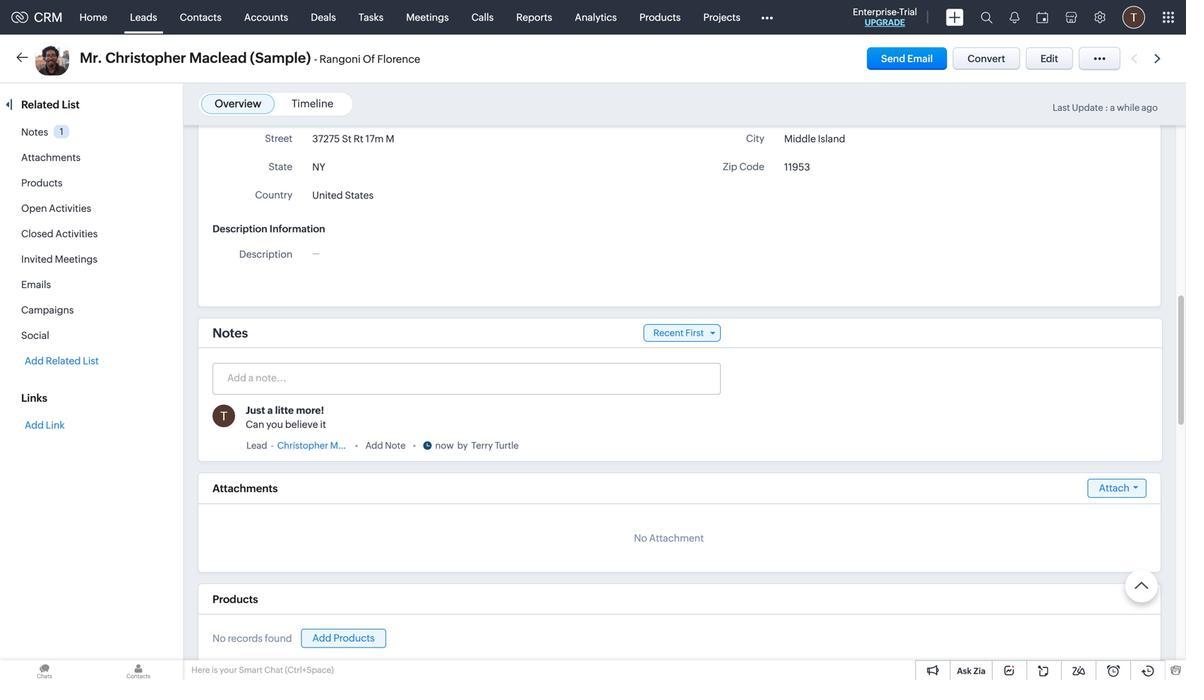 Task type: vqa. For each thing, say whether or not it's contained in the screenshot.
rightmost Meetings
yes



Task type: locate. For each thing, give the bounding box(es) containing it.
0 horizontal spatial christopher
[[105, 50, 186, 66]]

profile image
[[1123, 6, 1145, 29]]

it
[[320, 419, 326, 430]]

0 horizontal spatial •
[[355, 440, 358, 451]]

0 horizontal spatial list
[[62, 99, 80, 111]]

meetings up florence
[[406, 12, 449, 23]]

ago
[[1142, 102, 1158, 113]]

mr. christopher maclead (sample) - rangoni of florence
[[80, 50, 420, 66]]

products link left the projects
[[628, 0, 692, 34]]

activities
[[49, 203, 91, 214], [55, 228, 98, 239]]

0 vertical spatial a
[[1110, 102, 1115, 113]]

invited meetings link
[[21, 254, 97, 265]]

calendar image
[[1037, 12, 1049, 23]]

enterprise-
[[853, 7, 899, 17]]

zip code
[[723, 161, 765, 172]]

convert
[[968, 53, 1005, 64]]

1 horizontal spatial no
[[634, 532, 647, 544]]

email
[[908, 53, 933, 64]]

- inside mr. christopher maclead (sample) - rangoni of florence
[[314, 53, 317, 65]]

add
[[25, 355, 44, 366], [25, 419, 44, 431], [365, 440, 383, 451], [312, 632, 332, 644]]

products left "projects" link on the right of the page
[[640, 12, 681, 23]]

country
[[255, 189, 293, 201]]

search image
[[981, 11, 993, 23]]

create menu image
[[946, 9, 964, 26]]

island
[[818, 133, 846, 144]]

add for add link
[[25, 419, 44, 431]]

next record image
[[1155, 54, 1164, 63]]

- right 'lead'
[[271, 440, 274, 451]]

:
[[1105, 102, 1108, 113]]

1 horizontal spatial notes
[[213, 326, 248, 340]]

0 vertical spatial activities
[[49, 203, 91, 214]]

closed
[[21, 228, 53, 239]]

chat
[[264, 665, 283, 675]]

attachments down '1'
[[21, 152, 81, 163]]

1 horizontal spatial meetings
[[406, 12, 449, 23]]

add down social link
[[25, 355, 44, 366]]

here
[[191, 665, 210, 675]]

0 vertical spatial products link
[[628, 0, 692, 34]]

products link up open
[[21, 177, 62, 189]]

lead
[[246, 440, 267, 451]]

1 horizontal spatial christopher
[[277, 440, 328, 451]]

no attachment
[[634, 532, 704, 544]]

enterprise-trial upgrade
[[853, 7, 917, 27]]

(sample) left now
[[369, 440, 406, 451]]

0 horizontal spatial -
[[271, 440, 274, 451]]

products up records
[[213, 593, 258, 605]]

0 horizontal spatial notes
[[21, 126, 48, 138]]

1 vertical spatial christopher
[[277, 440, 328, 451]]

activities for closed activities
[[55, 228, 98, 239]]

products link
[[628, 0, 692, 34], [21, 177, 62, 189]]

upgrade
[[865, 18, 905, 27]]

0 horizontal spatial meetings
[[55, 254, 97, 265]]

christopher
[[105, 50, 186, 66], [277, 440, 328, 451]]

states
[[345, 190, 374, 201]]

christopher down the leads 'link'
[[105, 50, 186, 66]]

add for add products
[[312, 632, 332, 644]]

-
[[314, 53, 317, 65], [271, 440, 274, 451]]

activities up invited meetings
[[55, 228, 98, 239]]

1 horizontal spatial products link
[[628, 0, 692, 34]]

social
[[21, 330, 49, 341]]

1 horizontal spatial (sample)
[[369, 440, 406, 451]]

add left link
[[25, 419, 44, 431]]

1 horizontal spatial a
[[1110, 102, 1115, 113]]

1 vertical spatial meetings
[[55, 254, 97, 265]]

(sample) down accounts
[[250, 50, 311, 66]]

maclead
[[189, 50, 247, 66], [330, 440, 367, 451]]

first
[[686, 328, 704, 338]]

37275 st rt 17m m
[[312, 133, 394, 144]]

links
[[21, 392, 47, 404]]

0 vertical spatial related
[[21, 99, 59, 111]]

related list
[[21, 99, 82, 111]]

•
[[355, 440, 358, 451], [413, 440, 416, 451]]

0 vertical spatial maclead
[[189, 50, 247, 66]]

reports
[[516, 12, 552, 23]]

add products link
[[301, 629, 386, 648]]

a right : at the top of the page
[[1110, 102, 1115, 113]]

no left records
[[213, 633, 226, 644]]

meetings
[[406, 12, 449, 23], [55, 254, 97, 265]]

activities up closed activities
[[49, 203, 91, 214]]

products up open
[[21, 177, 62, 189]]

contacts link
[[168, 0, 233, 34]]

description
[[213, 223, 267, 234], [239, 249, 293, 260]]

1 vertical spatial products link
[[21, 177, 62, 189]]

0 horizontal spatial no
[[213, 633, 226, 644]]

now
[[435, 440, 454, 451]]

1 vertical spatial (sample)
[[369, 440, 406, 451]]

0 vertical spatial description
[[213, 223, 267, 234]]

calls
[[471, 12, 494, 23]]

1
[[60, 126, 63, 137]]

1 • from the left
[[355, 440, 358, 451]]

• add note •
[[355, 440, 416, 451]]

by terry turtle
[[457, 440, 519, 451]]

timeline
[[292, 97, 334, 110]]

home
[[80, 12, 107, 23]]

your
[[220, 665, 237, 675]]

a left "litte"
[[267, 405, 273, 416]]

ask zia
[[957, 666, 986, 676]]

united states
[[312, 190, 374, 201]]

0 vertical spatial (sample)
[[250, 50, 311, 66]]

1 horizontal spatial -
[[314, 53, 317, 65]]

0 vertical spatial notes
[[21, 126, 48, 138]]

chats image
[[0, 660, 89, 680]]

believe
[[285, 419, 318, 430]]

tasks
[[359, 12, 384, 23]]

products
[[640, 12, 681, 23], [21, 177, 62, 189], [213, 593, 258, 605], [334, 632, 375, 644]]

0 vertical spatial list
[[62, 99, 80, 111]]

ny
[[312, 161, 325, 173]]

invited
[[21, 254, 53, 265]]

contacts image
[[94, 660, 183, 680]]

leads
[[130, 12, 157, 23]]

products up (ctrl+space)
[[334, 632, 375, 644]]

records
[[228, 633, 263, 644]]

turtle
[[495, 440, 519, 451]]

- left rangoni
[[314, 53, 317, 65]]

description down country
[[213, 223, 267, 234]]

mr.
[[80, 50, 102, 66]]

list
[[62, 99, 80, 111], [83, 355, 99, 366]]

edit button
[[1026, 47, 1073, 70]]

0 vertical spatial meetings
[[406, 12, 449, 23]]

description for description
[[239, 249, 293, 260]]

1 vertical spatial maclead
[[330, 440, 367, 451]]

christopher down believe
[[277, 440, 328, 451]]

1 vertical spatial -
[[271, 440, 274, 451]]

1 vertical spatial activities
[[55, 228, 98, 239]]

0 vertical spatial no
[[634, 532, 647, 544]]

related up notes link
[[21, 99, 59, 111]]

1 horizontal spatial •
[[413, 440, 416, 451]]

can
[[246, 419, 264, 430]]

add for add related list
[[25, 355, 44, 366]]

no left attachment
[[634, 532, 647, 544]]

code
[[740, 161, 765, 172]]

• left add note link
[[355, 440, 358, 451]]

0 vertical spatial -
[[314, 53, 317, 65]]

street
[[265, 133, 293, 144]]

edit
[[1041, 53, 1059, 64]]

city
[[746, 133, 765, 144]]

notes link
[[21, 126, 48, 138]]

description information
[[213, 223, 325, 234]]

1 horizontal spatial attachments
[[213, 482, 278, 494]]

attachments down 'lead'
[[213, 482, 278, 494]]

state
[[269, 161, 293, 172]]

0 horizontal spatial a
[[267, 405, 273, 416]]

add inside add products "link"
[[312, 632, 332, 644]]

you
[[266, 419, 283, 430]]

1 vertical spatial description
[[239, 249, 293, 260]]

2 • from the left
[[413, 440, 416, 451]]

recent
[[654, 328, 684, 338]]

add link
[[25, 419, 65, 431]]

send email button
[[867, 47, 947, 70]]

send
[[881, 53, 906, 64]]

related down social
[[46, 355, 81, 366]]

• right note
[[413, 440, 416, 451]]

1 vertical spatial no
[[213, 633, 226, 644]]

1 horizontal spatial list
[[83, 355, 99, 366]]

1 vertical spatial notes
[[213, 326, 248, 340]]

add up (ctrl+space)
[[312, 632, 332, 644]]

0 horizontal spatial attachments
[[21, 152, 81, 163]]

description down description information
[[239, 249, 293, 260]]

1 vertical spatial a
[[267, 405, 273, 416]]

last
[[1053, 102, 1070, 113]]

meetings down closed activities
[[55, 254, 97, 265]]

0 vertical spatial christopher
[[105, 50, 186, 66]]

notes
[[21, 126, 48, 138], [213, 326, 248, 340]]

just
[[246, 405, 265, 416]]



Task type: describe. For each thing, give the bounding box(es) containing it.
logo image
[[11, 12, 28, 23]]

lead - christopher maclead (sample)
[[246, 440, 406, 451]]

smart
[[239, 665, 263, 675]]

zia
[[974, 666, 986, 676]]

social link
[[21, 330, 49, 341]]

1 vertical spatial list
[[83, 355, 99, 366]]

search element
[[972, 0, 1001, 35]]

by
[[457, 440, 468, 451]]

overview
[[215, 97, 261, 110]]

convert button
[[953, 47, 1020, 70]]

overview link
[[215, 97, 261, 110]]

m
[[386, 133, 394, 144]]

emails link
[[21, 279, 51, 290]]

17m
[[365, 133, 384, 144]]

a inside just a litte more! can you believe it
[[267, 405, 273, 416]]

trial
[[899, 7, 917, 17]]

description for description information
[[213, 223, 267, 234]]

middle island
[[784, 133, 846, 144]]

deals link
[[300, 0, 347, 34]]

add related list
[[25, 355, 99, 366]]

1 vertical spatial attachments
[[213, 482, 278, 494]]

projects
[[703, 12, 741, 23]]

crm
[[34, 10, 63, 25]]

previous record image
[[1131, 54, 1138, 63]]

open
[[21, 203, 47, 214]]

of
[[363, 53, 375, 65]]

zip
[[723, 161, 738, 172]]

reports link
[[505, 0, 564, 34]]

meetings link
[[395, 0, 460, 34]]

calls link
[[460, 0, 505, 34]]

create menu element
[[938, 0, 972, 34]]

0 horizontal spatial products link
[[21, 177, 62, 189]]

rangoni
[[320, 53, 361, 65]]

0 horizontal spatial (sample)
[[250, 50, 311, 66]]

open activities link
[[21, 203, 91, 214]]

analytics
[[575, 12, 617, 23]]

add products
[[312, 632, 375, 644]]

signals element
[[1001, 0, 1028, 35]]

0 vertical spatial attachments
[[21, 152, 81, 163]]

Other Modules field
[[752, 6, 782, 29]]

11953
[[784, 161, 810, 173]]

litte
[[275, 405, 294, 416]]

christopher maclead (sample) link
[[277, 439, 406, 453]]

profile element
[[1114, 0, 1154, 34]]

37275
[[312, 133, 340, 144]]

attach
[[1099, 482, 1130, 494]]

no for no attachment
[[634, 532, 647, 544]]

invited meetings
[[21, 254, 97, 265]]

contacts
[[180, 12, 222, 23]]

products inside 'link'
[[640, 12, 681, 23]]

send email
[[881, 53, 933, 64]]

meetings inside meetings link
[[406, 12, 449, 23]]

update
[[1072, 102, 1103, 113]]

just a litte more! can you believe it
[[246, 405, 326, 430]]

here is your smart chat (ctrl+space)
[[191, 665, 334, 675]]

open activities
[[21, 203, 91, 214]]

note
[[385, 440, 406, 451]]

signals image
[[1010, 11, 1020, 23]]

1 horizontal spatial maclead
[[330, 440, 367, 451]]

united
[[312, 190, 343, 201]]

closed activities link
[[21, 228, 98, 239]]

projects link
[[692, 0, 752, 34]]

link
[[46, 419, 65, 431]]

(ctrl+space)
[[285, 665, 334, 675]]

attach link
[[1088, 479, 1147, 498]]

attachments link
[[21, 152, 81, 163]]

timeline link
[[292, 97, 334, 110]]

add note link
[[365, 439, 406, 453]]

attachment
[[649, 532, 704, 544]]

Add a note... field
[[213, 371, 720, 385]]

middle
[[784, 133, 816, 144]]

tasks link
[[347, 0, 395, 34]]

0 horizontal spatial maclead
[[189, 50, 247, 66]]

products inside "link"
[[334, 632, 375, 644]]

rt
[[354, 133, 363, 144]]

no records found
[[213, 633, 292, 644]]

closed activities
[[21, 228, 98, 239]]

florence
[[377, 53, 420, 65]]

1 vertical spatial related
[[46, 355, 81, 366]]

emails
[[21, 279, 51, 290]]

found
[[265, 633, 292, 644]]

add left note
[[365, 440, 383, 451]]

last update : a while ago
[[1053, 102, 1158, 113]]

campaigns
[[21, 304, 74, 316]]

no for no records found
[[213, 633, 226, 644]]

more!
[[296, 405, 324, 416]]

campaigns link
[[21, 304, 74, 316]]

activities for open activities
[[49, 203, 91, 214]]

analytics link
[[564, 0, 628, 34]]

while
[[1117, 102, 1140, 113]]



